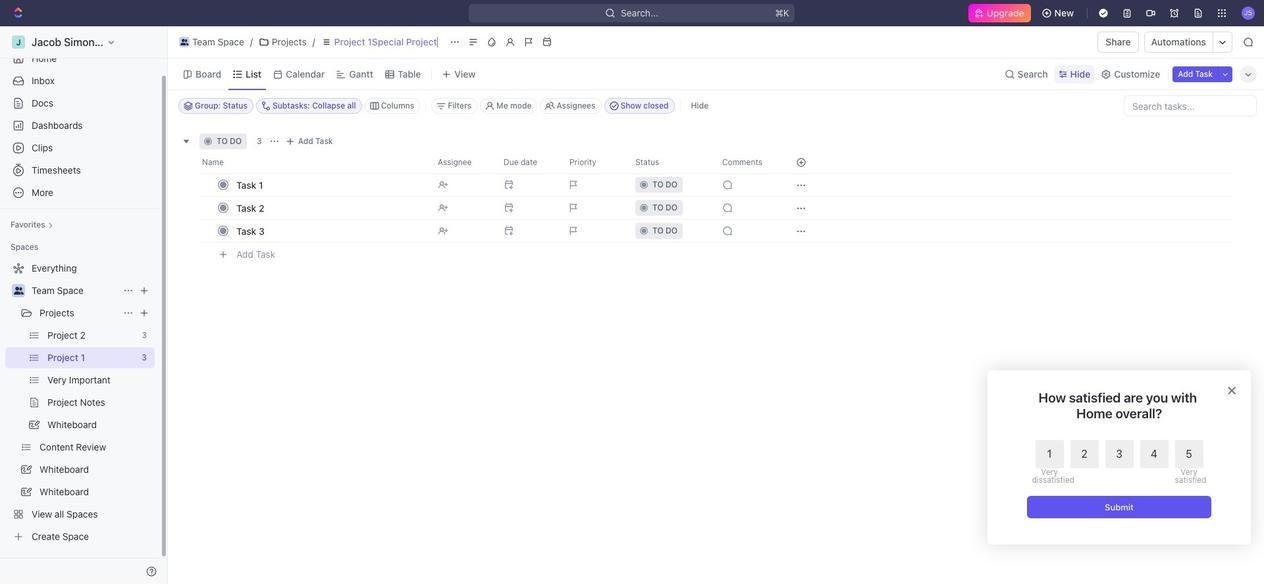 Task type: vqa. For each thing, say whether or not it's contained in the screenshot.
Dialog on the right
yes



Task type: describe. For each thing, give the bounding box(es) containing it.
jacob simon's workspace, , element
[[12, 36, 25, 49]]

Search tasks... text field
[[1125, 96, 1257, 116]]

user group image
[[180, 39, 189, 45]]

tree inside the sidebar navigation
[[5, 258, 155, 548]]



Task type: locate. For each thing, give the bounding box(es) containing it.
user group image
[[14, 287, 23, 295]]

tree
[[5, 258, 155, 548]]

option group
[[1032, 441, 1204, 485]]

None text field
[[334, 37, 444, 47]]

dialog
[[988, 371, 1251, 545]]

sidebar navigation
[[0, 26, 171, 585]]



